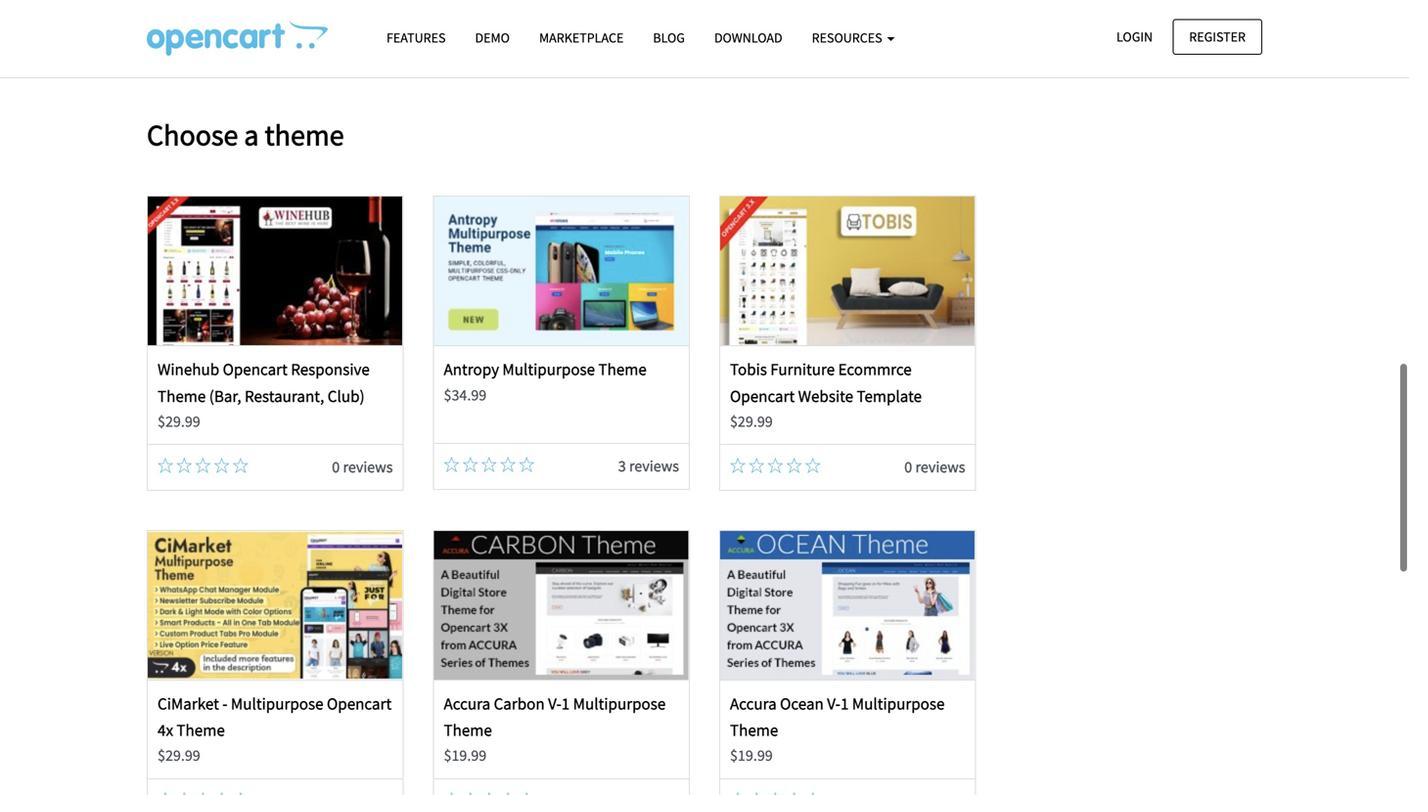 Task type: locate. For each thing, give the bounding box(es) containing it.
1 horizontal spatial $19.99
[[730, 746, 773, 766]]

theme inside accura ocean v-1 multipurpose theme $19.99
[[730, 720, 778, 741]]

2 horizontal spatial opencart
[[730, 386, 795, 406]]

1 1 from the left
[[561, 694, 570, 714]]

theme inside antropy multipurpose theme $34.99
[[598, 359, 647, 380]]

winehub
[[158, 359, 219, 380]]

website
[[798, 386, 853, 406]]

0 reviews for tobis furniture ecommrce opencart website template
[[904, 458, 965, 477]]

opencart
[[223, 359, 288, 380], [730, 386, 795, 406], [327, 694, 392, 714]]

accura inside "accura carbon v-1 multipurpose theme $19.99"
[[444, 694, 490, 714]]

2 vertical spatial opencart
[[327, 694, 392, 714]]

theme inside cimarket - multipurpose opencart 4x theme $29.99
[[177, 720, 225, 741]]

1 horizontal spatial opencart
[[327, 694, 392, 714]]

0 reviews down template
[[904, 458, 965, 477]]

$29.99 down winehub
[[158, 412, 200, 432]]

1
[[561, 694, 570, 714], [840, 694, 849, 714]]

1 inside "accura carbon v-1 multipurpose theme $19.99"
[[561, 694, 570, 714]]

2 1 from the left
[[840, 694, 849, 714]]

1 horizontal spatial 1
[[840, 694, 849, 714]]

features link
[[372, 21, 460, 55]]

2 v- from the left
[[827, 694, 840, 714]]

1 0 reviews from the left
[[332, 458, 393, 477]]

antropy multipurpose theme link
[[444, 359, 647, 380]]

opencart - downloads image
[[147, 21, 328, 56]]

v- inside accura ocean v-1 multipurpose theme $19.99
[[827, 694, 840, 714]]

$19.99
[[444, 746, 487, 766], [730, 746, 773, 766]]

multipurpose inside antropy multipurpose theme $34.99
[[502, 359, 595, 380]]

$29.99 inside winehub opencart responsive theme (bar, restaurant, club) $29.99
[[158, 412, 200, 432]]

7
[[618, 31, 626, 51]]

$19.99 inside accura ocean v-1 multipurpose theme $19.99
[[730, 746, 773, 766]]

accura left carbon
[[444, 694, 490, 714]]

$29.99 for cimarket - multipurpose opencart 4x theme
[[158, 746, 200, 766]]

choose
[[147, 117, 238, 153]]

accura carbon v-1 multipurpose theme image
[[434, 531, 689, 680]]

opencart inside tobis furniture ecommrce opencart website template $29.99
[[730, 386, 795, 406]]

0 reviews
[[332, 458, 393, 477], [904, 458, 965, 477]]

v-
[[548, 694, 561, 714], [827, 694, 840, 714]]

1 vertical spatial opencart
[[730, 386, 795, 406]]

-
[[222, 694, 228, 714]]

1 for carbon
[[561, 694, 570, 714]]

$29.99 inside tobis furniture ecommrce opencart website template $29.99
[[730, 412, 773, 432]]

2 accura from the left
[[730, 694, 777, 714]]

2 0 reviews from the left
[[904, 458, 965, 477]]

accura carbon v-1 multipurpose theme link
[[444, 694, 666, 741]]

accura
[[444, 694, 490, 714], [730, 694, 777, 714]]

antropy
[[444, 359, 499, 380]]

$29.99 for tobis furniture ecommrce opencart website template
[[730, 412, 773, 432]]

cimarket - multipurpose opencart 4x theme link
[[158, 694, 392, 741]]

star light o image
[[730, 31, 746, 47], [749, 31, 764, 47], [176, 32, 192, 48], [500, 32, 516, 48], [444, 457, 459, 473], [463, 457, 478, 473], [519, 457, 535, 473], [176, 458, 192, 474], [749, 458, 764, 474], [768, 458, 783, 474], [786, 458, 802, 474], [805, 458, 821, 474], [158, 792, 173, 796], [176, 792, 192, 796], [195, 792, 211, 796], [233, 792, 248, 796], [463, 792, 478, 796], [481, 792, 497, 796], [500, 792, 516, 796], [730, 792, 746, 796], [768, 792, 783, 796], [786, 792, 802, 796], [805, 792, 821, 796]]

$19.99 down accura ocean v-1 multipurpose theme link
[[730, 746, 773, 766]]

register
[[1189, 28, 1246, 46]]

reviews down club)
[[343, 458, 393, 477]]

accura ocean v-1 multipurpose theme image
[[720, 531, 975, 680]]

furniture
[[770, 359, 835, 380]]

v- right ocean
[[827, 694, 840, 714]]

marketplace
[[539, 29, 624, 46]]

accura carbon v-1 multipurpose theme $19.99
[[444, 694, 666, 766]]

0 down template
[[904, 458, 912, 477]]

theme for accura ocean v-1 multipurpose theme
[[730, 720, 778, 741]]

1 right ocean
[[840, 694, 849, 714]]

login link
[[1100, 19, 1169, 55]]

0 vertical spatial opencart
[[223, 359, 288, 380]]

0 horizontal spatial opencart
[[223, 359, 288, 380]]

$19.99 for accura ocean v-1 multipurpose theme
[[730, 746, 773, 766]]

411
[[316, 31, 340, 51]]

1 horizontal spatial 0
[[904, 458, 912, 477]]

0 horizontal spatial accura
[[444, 694, 490, 714]]

(bar,
[[209, 386, 241, 406]]

blog
[[653, 29, 685, 46]]

1 inside accura ocean v-1 multipurpose theme $19.99
[[840, 694, 849, 714]]

winehub opencart responsive theme (bar, restaurant, club) image
[[148, 197, 402, 346]]

0 down club)
[[332, 458, 340, 477]]

0 reviews down club)
[[332, 458, 393, 477]]

2 $19.99 from the left
[[730, 746, 773, 766]]

multipurpose
[[502, 359, 595, 380], [231, 694, 323, 714], [573, 694, 666, 714], [852, 694, 945, 714]]

1 v- from the left
[[548, 694, 561, 714]]

opencart inside cimarket - multipurpose opencart 4x theme $29.99
[[327, 694, 392, 714]]

accura inside accura ocean v-1 multipurpose theme $19.99
[[730, 694, 777, 714]]

a
[[244, 117, 259, 153]]

features
[[387, 29, 446, 46]]

0 for template
[[904, 458, 912, 477]]

1 horizontal spatial v-
[[827, 694, 840, 714]]

star light o image
[[768, 31, 783, 47], [158, 32, 173, 48], [195, 32, 211, 48], [214, 32, 230, 48], [444, 32, 459, 48], [463, 32, 478, 48], [481, 32, 497, 48], [481, 457, 497, 473], [500, 457, 516, 473], [158, 458, 173, 474], [195, 458, 211, 474], [214, 458, 230, 474], [233, 458, 248, 474], [730, 458, 746, 474], [214, 792, 230, 796], [444, 792, 459, 796], [519, 792, 535, 796], [749, 792, 764, 796]]

theme inside "accura carbon v-1 multipurpose theme $19.99"
[[444, 720, 492, 741]]

0 horizontal spatial 1
[[561, 694, 570, 714]]

1 0 from the left
[[332, 458, 340, 477]]

0 horizontal spatial $19.99
[[444, 746, 487, 766]]

$19.99 inside "accura carbon v-1 multipurpose theme $19.99"
[[444, 746, 487, 766]]

0 horizontal spatial v-
[[548, 694, 561, 714]]

$29.99 down tobis
[[730, 412, 773, 432]]

template
[[857, 386, 922, 406]]

theme
[[598, 359, 647, 380], [158, 386, 206, 406], [177, 720, 225, 741], [444, 720, 492, 741], [730, 720, 778, 741]]

ocean
[[780, 694, 824, 714]]

reviews right 3
[[629, 457, 679, 476]]

$29.99
[[158, 412, 200, 432], [730, 412, 773, 432], [158, 746, 200, 766]]

0 for restaurant,
[[332, 458, 340, 477]]

reviews down template
[[915, 458, 965, 477]]

1 $19.99 from the left
[[444, 746, 487, 766]]

1 right carbon
[[561, 694, 570, 714]]

reviews
[[343, 31, 393, 51], [629, 31, 679, 51], [629, 457, 679, 476], [343, 458, 393, 477], [915, 458, 965, 477]]

download
[[714, 29, 782, 46]]

0 horizontal spatial 0 reviews
[[332, 458, 393, 477]]

$19.99 down accura carbon v-1 multipurpose theme link
[[444, 746, 487, 766]]

v- right carbon
[[548, 694, 561, 714]]

0
[[332, 458, 340, 477], [904, 458, 912, 477]]

1 horizontal spatial accura
[[730, 694, 777, 714]]

2 0 from the left
[[904, 458, 912, 477]]

$29.99 inside cimarket - multipurpose opencart 4x theme $29.99
[[158, 746, 200, 766]]

opencart for tobis furniture ecommrce opencart website template
[[730, 386, 795, 406]]

demo link
[[460, 21, 524, 55]]

accura left ocean
[[730, 694, 777, 714]]

1 horizontal spatial 0 reviews
[[904, 458, 965, 477]]

v- inside "accura carbon v-1 multipurpose theme $19.99"
[[548, 694, 561, 714]]

1 accura from the left
[[444, 694, 490, 714]]

theme for accura carbon v-1 multipurpose theme
[[444, 720, 492, 741]]

$29.99 down 4x
[[158, 746, 200, 766]]

$19.99 for accura carbon v-1 multipurpose theme
[[444, 746, 487, 766]]

0 horizontal spatial 0
[[332, 458, 340, 477]]

v- for carbon
[[548, 694, 561, 714]]



Task type: describe. For each thing, give the bounding box(es) containing it.
3
[[618, 457, 626, 476]]

reviews for antropy multipurpose theme
[[629, 457, 679, 476]]

multipurpose inside accura ocean v-1 multipurpose theme $19.99
[[852, 694, 945, 714]]

restaurant,
[[245, 386, 324, 406]]

accura for accura ocean v-1 multipurpose theme
[[730, 694, 777, 714]]

tobis furniture ecommrce opencart website template $29.99
[[730, 359, 922, 432]]

411 reviews
[[316, 31, 393, 51]]

cimarket
[[158, 694, 219, 714]]

cimarket - multipurpose opencart 4x theme image
[[148, 531, 402, 680]]

demo
[[475, 29, 510, 46]]

theme
[[265, 117, 344, 153]]

opencart for cimarket - multipurpose opencart 4x theme
[[327, 694, 392, 714]]

winehub opencart responsive theme (bar, restaurant, club) link
[[158, 359, 370, 406]]

1 for ocean
[[840, 694, 849, 714]]

0 reviews for winehub opencart responsive theme (bar, restaurant, club)
[[332, 458, 393, 477]]

tobis furniture ecommrce opencart website template image
[[720, 197, 975, 346]]

ecommrce
[[838, 359, 912, 380]]

resources
[[812, 29, 885, 46]]

accura for accura carbon v-1 multipurpose theme
[[444, 694, 490, 714]]

v- for ocean
[[827, 694, 840, 714]]

multipurpose inside cimarket - multipurpose opencart 4x theme $29.99
[[231, 694, 323, 714]]

cimarket - multipurpose opencart 4x theme $29.99
[[158, 694, 392, 766]]

reviews right 411 on the left top of page
[[343, 31, 393, 51]]

blog link
[[638, 21, 700, 55]]

responsive
[[291, 359, 370, 380]]

marketplace link
[[524, 21, 638, 55]]

choose a theme
[[147, 117, 344, 153]]

reviews for winehub opencart responsive theme (bar, restaurant, club)
[[343, 458, 393, 477]]

reviews right the 7
[[629, 31, 679, 51]]

reviews for tobis furniture ecommrce opencart website template
[[915, 458, 965, 477]]

tobis furniture ecommrce opencart website template link
[[730, 359, 922, 406]]

$34.99
[[444, 385, 487, 405]]

accura ocean v-1 multipurpose theme link
[[730, 694, 945, 741]]

opencart inside winehub opencart responsive theme (bar, restaurant, club) $29.99
[[223, 359, 288, 380]]

download link
[[700, 21, 797, 55]]

7 reviews
[[618, 31, 679, 51]]

carbon
[[494, 694, 545, 714]]

3 reviews
[[618, 457, 679, 476]]

antropy multipurpose theme image
[[434, 197, 689, 346]]

4x
[[158, 720, 173, 741]]

theme for cimarket - multipurpose opencart 4x theme
[[177, 720, 225, 741]]

theme inside winehub opencart responsive theme (bar, restaurant, club) $29.99
[[158, 386, 206, 406]]

winehub opencart responsive theme (bar, restaurant, club) $29.99
[[158, 359, 370, 432]]

club)
[[328, 386, 365, 406]]

tobis
[[730, 359, 767, 380]]

resources link
[[797, 21, 909, 55]]

multipurpose inside "accura carbon v-1 multipurpose theme $19.99"
[[573, 694, 666, 714]]

register link
[[1173, 19, 1262, 55]]

antropy multipurpose theme $34.99
[[444, 359, 647, 405]]

accura ocean v-1 multipurpose theme $19.99
[[730, 694, 945, 766]]

login
[[1116, 28, 1153, 46]]



Task type: vqa. For each thing, say whether or not it's contained in the screenshot.


